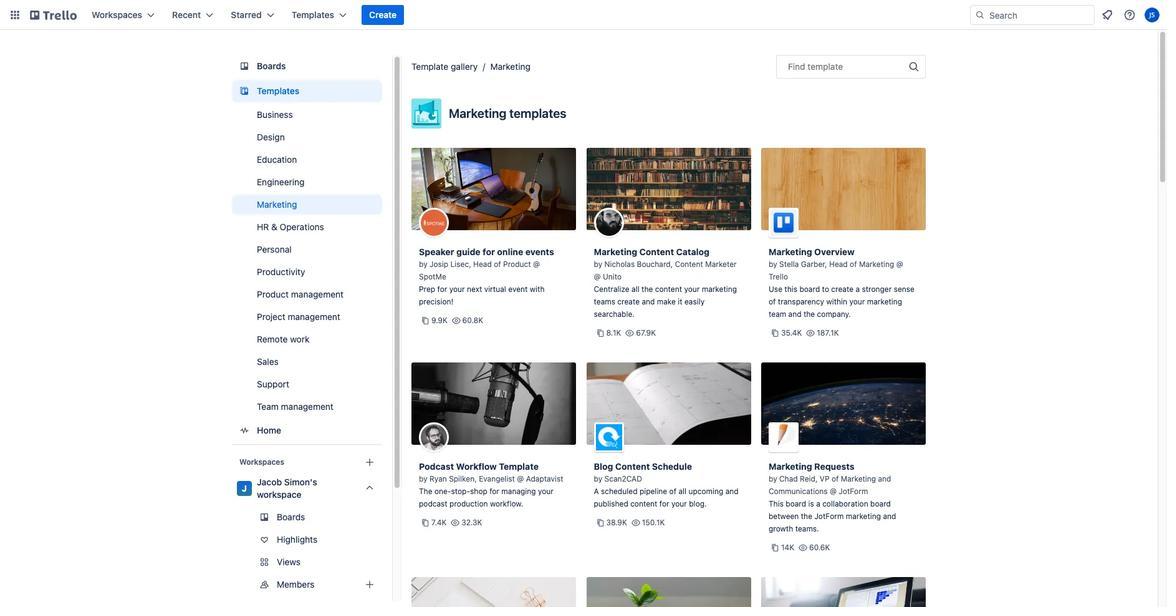 Task type: describe. For each thing, give the bounding box(es) containing it.
published
[[594, 499, 629, 508]]

your inside marketing overview by stella garber, head of marketing @ trello use this board to create a stronger sense of transparency within your marketing team and the company.
[[850, 297, 866, 306]]

home image
[[237, 423, 252, 438]]

your for for
[[450, 284, 465, 294]]

ryan
[[430, 474, 447, 484]]

support link
[[232, 374, 382, 394]]

@ inside "marketing content catalog by nicholas bouchard, content marketer @ unito centralize all the content your marketing teams create and make it easily searchable."
[[594, 272, 601, 281]]

support
[[257, 379, 289, 389]]

of inside speaker guide for online events by josip lisec, head of product @ spotme prep for your next virtual event with precision!
[[494, 260, 501, 269]]

stella garber, head of marketing @ trello image
[[769, 208, 799, 238]]

stronger
[[862, 284, 892, 294]]

board right collaboration
[[871, 499, 891, 508]]

management for product management
[[291, 289, 344, 299]]

communications
[[769, 487, 828, 496]]

team
[[257, 401, 279, 412]]

education
[[257, 154, 297, 165]]

back to home image
[[30, 5, 77, 25]]

adaptavist
[[526, 474, 564, 484]]

templates button
[[284, 5, 354, 25]]

workspace
[[257, 489, 302, 500]]

jacob
[[257, 477, 282, 487]]

speaker
[[419, 246, 455, 257]]

spilken,
[[449, 474, 477, 484]]

personal link
[[232, 240, 382, 260]]

design link
[[232, 127, 382, 147]]

scan2cad image
[[594, 422, 624, 452]]

marketing requests by chad reid, vp of marketing and communications @ jotform this board is a collaboration board between the jotform marketing and growth teams.
[[769, 461, 897, 533]]

sales link
[[232, 352, 382, 372]]

Search field
[[986, 6, 1095, 24]]

upcoming
[[689, 487, 724, 496]]

podcast
[[419, 461, 454, 472]]

recent button
[[165, 5, 221, 25]]

primary element
[[0, 0, 1168, 30]]

project management link
[[232, 307, 382, 327]]

spotme
[[419, 272, 447, 281]]

evangelist
[[479, 474, 515, 484]]

this
[[785, 284, 798, 294]]

the
[[419, 487, 433, 496]]

hr & operations
[[257, 221, 324, 232]]

productivity
[[257, 266, 305, 277]]

vp
[[820, 474, 830, 484]]

make
[[657, 297, 676, 306]]

marketing inside "marketing content catalog by nicholas bouchard, content marketer @ unito centralize all the content your marketing teams create and make it easily searchable."
[[702, 284, 737, 294]]

events
[[526, 246, 554, 257]]

bouchard,
[[637, 260, 673, 269]]

the inside marketing overview by stella garber, head of marketing @ trello use this board to create a stronger sense of transparency within your marketing team and the company.
[[804, 309, 816, 319]]

team management
[[257, 401, 334, 412]]

teams
[[594, 297, 616, 306]]

by inside marketing overview by stella garber, head of marketing @ trello use this board to create a stronger sense of transparency within your marketing team and the company.
[[769, 260, 778, 269]]

home
[[257, 425, 281, 435]]

jacob simon's workspace
[[257, 477, 317, 500]]

@ inside marketing overview by stella garber, head of marketing @ trello use this board to create a stronger sense of transparency within your marketing team and the company.
[[897, 260, 904, 269]]

unito
[[603, 272, 622, 281]]

find template
[[789, 61, 844, 72]]

a for overview
[[856, 284, 860, 294]]

education link
[[232, 150, 382, 170]]

template board image
[[237, 84, 252, 99]]

marketing up &
[[257, 199, 297, 210]]

search image
[[976, 10, 986, 20]]

1 vertical spatial workspaces
[[240, 457, 284, 467]]

0 horizontal spatial marketing link
[[232, 195, 382, 215]]

@ inside speaker guide for online events by josip lisec, head of product @ spotme prep for your next virtual event with precision!
[[533, 260, 540, 269]]

the inside "marketing content catalog by nicholas bouchard, content marketer @ unito centralize all the content your marketing teams create and make it easily searchable."
[[642, 284, 653, 294]]

team
[[769, 309, 787, 319]]

ryan spilken, evangelist @ adaptavist image
[[419, 422, 449, 452]]

content for schedule
[[616, 461, 650, 472]]

guide
[[457, 246, 481, 257]]

blog content schedule by scan2cad a scheduled pipeline of all upcoming and published content for your blog.
[[594, 461, 739, 508]]

event
[[509, 284, 528, 294]]

a for requests
[[817, 499, 821, 508]]

0 notifications image
[[1101, 7, 1115, 22]]

highlights
[[277, 534, 318, 545]]

of down 'use'
[[769, 297, 776, 306]]

content for catalog
[[656, 284, 683, 294]]

garber,
[[802, 260, 828, 269]]

boards link for views
[[232, 507, 382, 527]]

marketing inside marketing overview by stella garber, head of marketing @ trello use this board to create a stronger sense of transparency within your marketing team and the company.
[[868, 297, 903, 306]]

remote
[[257, 334, 288, 344]]

it
[[678, 297, 683, 306]]

remote work
[[257, 334, 310, 344]]

open information menu image
[[1124, 9, 1137, 21]]

and inside "marketing content catalog by nicholas bouchard, content marketer @ unito centralize all the content your marketing teams create and make it easily searchable."
[[642, 297, 655, 306]]

management for project management
[[288, 311, 341, 322]]

nicholas bouchard, content marketer @ unito image
[[594, 208, 624, 238]]

trello
[[769, 272, 789, 281]]

within
[[827, 297, 848, 306]]

templates inside "link"
[[257, 85, 300, 96]]

boards for views
[[277, 512, 305, 522]]

productivity link
[[232, 262, 382, 282]]

is
[[809, 499, 815, 508]]

content for schedule
[[631, 499, 658, 508]]

by inside blog content schedule by scan2cad a scheduled pipeline of all upcoming and published content for your blog.
[[594, 474, 603, 484]]

template gallery link
[[412, 61, 478, 72]]

1 vertical spatial jotform
[[815, 512, 844, 521]]

project management
[[257, 311, 341, 322]]

boards for home
[[257, 61, 286, 71]]

the inside marketing requests by chad reid, vp of marketing and communications @ jotform this board is a collaboration board between the jotform marketing and growth teams.
[[802, 512, 813, 521]]

simon's
[[284, 477, 317, 487]]

150.1k
[[642, 518, 665, 527]]

create inside marketing overview by stella garber, head of marketing @ trello use this board to create a stronger sense of transparency within your marketing team and the company.
[[832, 284, 854, 294]]

highlights link
[[232, 530, 382, 550]]

for up precision!
[[438, 284, 448, 294]]

templates link
[[232, 80, 382, 102]]

precision!
[[419, 297, 454, 306]]

your for schedule
[[672, 499, 687, 508]]

prep
[[419, 284, 436, 294]]

sales
[[257, 356, 279, 367]]

of inside marketing requests by chad reid, vp of marketing and communications @ jotform this board is a collaboration board between the jotform marketing and growth teams.
[[832, 474, 839, 484]]

transparency
[[778, 297, 825, 306]]

187.1k
[[817, 328, 840, 338]]

views link
[[232, 552, 395, 572]]

marketing icon image
[[412, 99, 442, 129]]

of inside blog content schedule by scan2cad a scheduled pipeline of all upcoming and published content for your blog.
[[670, 487, 677, 496]]

shop
[[470, 487, 488, 496]]

starred
[[231, 9, 262, 20]]

0 horizontal spatial product
[[257, 289, 289, 299]]

between
[[769, 512, 799, 521]]

marketing overview by stella garber, head of marketing @ trello use this board to create a stronger sense of transparency within your marketing team and the company.
[[769, 246, 915, 319]]

create inside "marketing content catalog by nicholas bouchard, content marketer @ unito centralize all the content your marketing teams create and make it easily searchable."
[[618, 297, 640, 306]]

of down overview
[[850, 260, 858, 269]]

workspaces inside dropdown button
[[92, 9, 142, 20]]

business link
[[232, 105, 382, 125]]

Find template field
[[777, 55, 926, 79]]

jacob simon (jacobsimon16) image
[[1145, 7, 1160, 22]]

schedule
[[652, 461, 693, 472]]



Task type: vqa. For each thing, say whether or not it's contained in the screenshot.


Task type: locate. For each thing, give the bounding box(es) containing it.
jotform up collaboration
[[839, 487, 869, 496]]

chad reid, vp of marketing and communications @ jotform image
[[769, 422, 799, 452]]

and inside blog content schedule by scan2cad a scheduled pipeline of all upcoming and published content for your blog.
[[726, 487, 739, 496]]

content for catalog
[[640, 246, 675, 257]]

0 vertical spatial a
[[856, 284, 860, 294]]

content inside "marketing content catalog by nicholas bouchard, content marketer @ unito centralize all the content your marketing teams create and make it easily searchable."
[[656, 284, 683, 294]]

0 vertical spatial create
[[832, 284, 854, 294]]

boards up highlights
[[277, 512, 305, 522]]

of right the "pipeline"
[[670, 487, 677, 496]]

1 horizontal spatial head
[[830, 260, 848, 269]]

by up trello
[[769, 260, 778, 269]]

marketing down stronger
[[868, 297, 903, 306]]

teams.
[[796, 524, 820, 533]]

0 vertical spatial jotform
[[839, 487, 869, 496]]

32.3k
[[462, 518, 483, 527]]

67.9k
[[636, 328, 656, 338]]

templates
[[510, 106, 567, 120]]

1 forward image from the top
[[380, 555, 395, 570]]

0 vertical spatial boards link
[[232, 55, 382, 77]]

@ up collaboration
[[830, 487, 837, 496]]

a inside marketing overview by stella garber, head of marketing @ trello use this board to create a stronger sense of transparency within your marketing team and the company.
[[856, 284, 860, 294]]

1 vertical spatial content
[[675, 260, 704, 269]]

template up managing
[[499, 461, 539, 472]]

workflow.
[[490, 499, 524, 508]]

forward image
[[380, 577, 395, 592]]

template gallery
[[412, 61, 478, 72]]

0 vertical spatial boards
[[257, 61, 286, 71]]

the
[[642, 284, 653, 294], [804, 309, 816, 319], [802, 512, 813, 521]]

1 horizontal spatial all
[[679, 487, 687, 496]]

1 vertical spatial create
[[618, 297, 640, 306]]

1 vertical spatial forward image
[[380, 600, 395, 607]]

2 vertical spatial marketing
[[846, 512, 882, 521]]

with
[[530, 284, 545, 294]]

searchable.
[[594, 309, 635, 319]]

add image
[[362, 577, 377, 592]]

1 horizontal spatial create
[[832, 284, 854, 294]]

8.1k
[[607, 328, 622, 338]]

@ inside podcast workflow template by ryan spilken, evangelist @ adaptavist the one-stop-shop for managing your podcast production workflow.
[[517, 474, 524, 484]]

of
[[494, 260, 501, 269], [850, 260, 858, 269], [769, 297, 776, 306], [832, 474, 839, 484], [670, 487, 677, 496]]

create up searchable.
[[618, 297, 640, 306]]

josip
[[430, 260, 449, 269]]

product management
[[257, 289, 344, 299]]

hr & operations link
[[232, 217, 382, 237]]

members link
[[232, 575, 395, 595]]

0 horizontal spatial create
[[618, 297, 640, 306]]

@ up managing
[[517, 474, 524, 484]]

your down adaptavist
[[538, 487, 554, 496]]

podcast workflow template by ryan spilken, evangelist @ adaptavist the one-stop-shop for managing your podcast production workflow.
[[419, 461, 564, 508]]

content up scan2cad
[[616, 461, 650, 472]]

2 vertical spatial the
[[802, 512, 813, 521]]

work
[[290, 334, 310, 344]]

workflow
[[456, 461, 497, 472]]

boards link for home
[[232, 55, 382, 77]]

0 vertical spatial management
[[291, 289, 344, 299]]

2 boards link from the top
[[232, 507, 382, 527]]

marketing down the requests
[[841, 474, 877, 484]]

create button
[[362, 5, 404, 25]]

members
[[277, 579, 315, 590]]

requests
[[815, 461, 855, 472]]

reid,
[[800, 474, 818, 484]]

0 horizontal spatial workspaces
[[92, 9, 142, 20]]

content down catalog
[[675, 260, 704, 269]]

content inside blog content schedule by scan2cad a scheduled pipeline of all upcoming and published content for your blog.
[[631, 499, 658, 508]]

management down product management link
[[288, 311, 341, 322]]

1 vertical spatial template
[[499, 461, 539, 472]]

by up the
[[419, 474, 428, 484]]

stop-
[[451, 487, 470, 496]]

marketing up chad
[[769, 461, 813, 472]]

for down evangelist
[[490, 487, 500, 496]]

marketing right gallery
[[491, 61, 531, 72]]

a left stronger
[[856, 284, 860, 294]]

create
[[369, 9, 397, 20]]

1 vertical spatial templates
[[257, 85, 300, 96]]

content down the "pipeline"
[[631, 499, 658, 508]]

marketing up 'nicholas'
[[594, 246, 638, 257]]

marketing templates
[[449, 106, 567, 120]]

marketing down collaboration
[[846, 512, 882, 521]]

management down 'support' "link"
[[281, 401, 334, 412]]

1 vertical spatial marketing link
[[232, 195, 382, 215]]

by left chad
[[769, 474, 778, 484]]

0 vertical spatial content
[[640, 246, 675, 257]]

templates inside dropdown button
[[292, 9, 334, 20]]

board down communications at the right bottom of page
[[786, 499, 807, 508]]

0 horizontal spatial all
[[632, 284, 640, 294]]

company.
[[818, 309, 851, 319]]

0 vertical spatial content
[[656, 284, 683, 294]]

0 horizontal spatial a
[[817, 499, 821, 508]]

all inside "marketing content catalog by nicholas bouchard, content marketer @ unito centralize all the content your marketing teams create and make it easily searchable."
[[632, 284, 640, 294]]

your inside "marketing content catalog by nicholas bouchard, content marketer @ unito centralize all the content your marketing teams create and make it easily searchable."
[[685, 284, 700, 294]]

template
[[808, 61, 844, 72]]

recent
[[172, 9, 201, 20]]

boards link up highlights link in the bottom of the page
[[232, 507, 382, 527]]

by
[[419, 260, 428, 269], [594, 260, 603, 269], [769, 260, 778, 269], [419, 474, 428, 484], [594, 474, 603, 484], [769, 474, 778, 484]]

the up teams. at the bottom right
[[802, 512, 813, 521]]

scheduled
[[601, 487, 638, 496]]

template inside podcast workflow template by ryan spilken, evangelist @ adaptavist the one-stop-shop for managing your podcast production workflow.
[[499, 461, 539, 472]]

your
[[450, 284, 465, 294], [685, 284, 700, 294], [850, 297, 866, 306], [538, 487, 554, 496], [672, 499, 687, 508]]

@ up sense
[[897, 260, 904, 269]]

1 vertical spatial the
[[804, 309, 816, 319]]

1 horizontal spatial a
[[856, 284, 860, 294]]

sense
[[894, 284, 915, 294]]

1 vertical spatial boards
[[277, 512, 305, 522]]

find
[[789, 61, 806, 72]]

your inside speaker guide for online events by josip lisec, head of product @ spotme prep for your next virtual event with precision!
[[450, 284, 465, 294]]

by inside speaker guide for online events by josip lisec, head of product @ spotme prep for your next virtual event with precision!
[[419, 260, 428, 269]]

marketing inside "marketing content catalog by nicholas bouchard, content marketer @ unito centralize all the content your marketing teams create and make it easily searchable."
[[594, 246, 638, 257]]

board inside marketing overview by stella garber, head of marketing @ trello use this board to create a stronger sense of transparency within your marketing team and the company.
[[800, 284, 821, 294]]

a right is
[[817, 499, 821, 508]]

forward image down forward image
[[380, 600, 395, 607]]

workspaces button
[[84, 5, 162, 25]]

head down guide
[[474, 260, 492, 269]]

create up "within"
[[832, 284, 854, 294]]

marketer
[[706, 260, 737, 269]]

boards link up templates "link"
[[232, 55, 382, 77]]

product down online
[[503, 260, 531, 269]]

template left gallery
[[412, 61, 449, 72]]

2 vertical spatial management
[[281, 401, 334, 412]]

of down online
[[494, 260, 501, 269]]

0 vertical spatial the
[[642, 284, 653, 294]]

@ down events
[[533, 260, 540, 269]]

jotform down collaboration
[[815, 512, 844, 521]]

operations
[[280, 221, 324, 232]]

next
[[467, 284, 482, 294]]

a inside marketing requests by chad reid, vp of marketing and communications @ jotform this board is a collaboration board between the jotform marketing and growth teams.
[[817, 499, 821, 508]]

j
[[242, 483, 247, 493]]

@ left 'unito'
[[594, 272, 601, 281]]

boards right board image
[[257, 61, 286, 71]]

1 horizontal spatial workspaces
[[240, 457, 284, 467]]

speaker guide for online events by josip lisec, head of product @ spotme prep for your next virtual event with precision!
[[419, 246, 554, 306]]

1 horizontal spatial product
[[503, 260, 531, 269]]

1 vertical spatial all
[[679, 487, 687, 496]]

home link
[[232, 419, 382, 442]]

forward image up forward image
[[380, 555, 395, 570]]

your left the next
[[450, 284, 465, 294]]

of right 'vp'
[[832, 474, 839, 484]]

0 vertical spatial all
[[632, 284, 640, 294]]

for right guide
[[483, 246, 495, 257]]

0 vertical spatial forward image
[[380, 555, 395, 570]]

gallery
[[451, 61, 478, 72]]

by up a at the right bottom of page
[[594, 474, 603, 484]]

for inside podcast workflow template by ryan spilken, evangelist @ adaptavist the one-stop-shop for managing your podcast production workflow.
[[490, 487, 500, 496]]

head down overview
[[830, 260, 848, 269]]

the down bouchard,
[[642, 284, 653, 294]]

starred button
[[224, 5, 282, 25]]

head inside marketing overview by stella garber, head of marketing @ trello use this board to create a stronger sense of transparency within your marketing team and the company.
[[830, 260, 848, 269]]

2 forward image from the top
[[380, 600, 395, 607]]

management
[[291, 289, 344, 299], [288, 311, 341, 322], [281, 401, 334, 412]]

pipeline
[[640, 487, 668, 496]]

management for team management
[[281, 401, 334, 412]]

marketing up stronger
[[860, 260, 895, 269]]

business
[[257, 109, 293, 120]]

content up "make"
[[656, 284, 683, 294]]

board image
[[237, 59, 252, 74]]

9.9k
[[432, 316, 448, 325]]

0 vertical spatial product
[[503, 260, 531, 269]]

head
[[474, 260, 492, 269], [830, 260, 848, 269]]

38.9k
[[607, 518, 628, 527]]

by inside "marketing content catalog by nicholas bouchard, content marketer @ unito centralize all the content your marketing teams create and make it easily searchable."
[[594, 260, 603, 269]]

management down productivity link
[[291, 289, 344, 299]]

marketing link right gallery
[[491, 61, 531, 72]]

all inside blog content schedule by scan2cad a scheduled pipeline of all upcoming and published content for your blog.
[[679, 487, 687, 496]]

online
[[497, 246, 524, 257]]

and inside marketing overview by stella garber, head of marketing @ trello use this board to create a stronger sense of transparency within your marketing team and the company.
[[789, 309, 802, 319]]

catalog
[[677, 246, 710, 257]]

your for template
[[538, 487, 554, 496]]

marketing down gallery
[[449, 106, 507, 120]]

0 horizontal spatial head
[[474, 260, 492, 269]]

jotform
[[839, 487, 869, 496], [815, 512, 844, 521]]

marketing content catalog by nicholas bouchard, content marketer @ unito centralize all the content your marketing teams create and make it easily searchable.
[[594, 246, 737, 319]]

1 vertical spatial product
[[257, 289, 289, 299]]

virtual
[[485, 284, 506, 294]]

content inside blog content schedule by scan2cad a scheduled pipeline of all upcoming and published content for your blog.
[[616, 461, 650, 472]]

0 vertical spatial workspaces
[[92, 9, 142, 20]]

your inside podcast workflow template by ryan spilken, evangelist @ adaptavist the one-stop-shop for managing your podcast production workflow.
[[538, 487, 554, 496]]

1 vertical spatial management
[[288, 311, 341, 322]]

for down the "pipeline"
[[660, 499, 670, 508]]

templates up business
[[257, 85, 300, 96]]

views
[[277, 556, 301, 567]]

all
[[632, 284, 640, 294], [679, 487, 687, 496]]

podcast
[[419, 499, 448, 508]]

60.8k
[[463, 316, 484, 325]]

1 horizontal spatial template
[[499, 461, 539, 472]]

josip lisec, head of product @ spotme image
[[419, 208, 449, 238]]

lisec,
[[451, 260, 471, 269]]

1 vertical spatial a
[[817, 499, 821, 508]]

1 head from the left
[[474, 260, 492, 269]]

1 vertical spatial marketing
[[868, 297, 903, 306]]

0 horizontal spatial template
[[412, 61, 449, 72]]

marketing inside marketing requests by chad reid, vp of marketing and communications @ jotform this board is a collaboration board between the jotform marketing and growth teams.
[[846, 512, 882, 521]]

35.4k
[[782, 328, 803, 338]]

0 vertical spatial templates
[[292, 9, 334, 20]]

marketing link up hr & operations link at top left
[[232, 195, 382, 215]]

head inside speaker guide for online events by josip lisec, head of product @ spotme prep for your next virtual event with precision!
[[474, 260, 492, 269]]

by inside podcast workflow template by ryan spilken, evangelist @ adaptavist the one-stop-shop for managing your podcast production workflow.
[[419, 474, 428, 484]]

collaboration
[[823, 499, 869, 508]]

templates right starred dropdown button at the left top of page
[[292, 9, 334, 20]]

marketing link
[[491, 61, 531, 72], [232, 195, 382, 215]]

one-
[[435, 487, 451, 496]]

the down transparency
[[804, 309, 816, 319]]

marketing up 'stella'
[[769, 246, 813, 257]]

7.4k
[[432, 518, 447, 527]]

by inside marketing requests by chad reid, vp of marketing and communications @ jotform this board is a collaboration board between the jotform marketing and growth teams.
[[769, 474, 778, 484]]

by left 'nicholas'
[[594, 260, 603, 269]]

production
[[450, 499, 488, 508]]

product up project
[[257, 289, 289, 299]]

your right "within"
[[850, 297, 866, 306]]

board up transparency
[[800, 284, 821, 294]]

marketing
[[491, 61, 531, 72], [449, 106, 507, 120], [257, 199, 297, 210], [594, 246, 638, 257], [769, 246, 813, 257], [860, 260, 895, 269], [769, 461, 813, 472], [841, 474, 877, 484]]

forward image inside "views" link
[[380, 555, 395, 570]]

0 vertical spatial marketing
[[702, 284, 737, 294]]

create a workspace image
[[362, 455, 377, 470]]

marketing down marketer in the top of the page
[[702, 284, 737, 294]]

your left blog.
[[672, 499, 687, 508]]

1 boards link from the top
[[232, 55, 382, 77]]

overview
[[815, 246, 855, 257]]

nicholas
[[605, 260, 635, 269]]

content up bouchard,
[[640, 246, 675, 257]]

@ inside marketing requests by chad reid, vp of marketing and communications @ jotform this board is a collaboration board between the jotform marketing and growth teams.
[[830, 487, 837, 496]]

remote work link
[[232, 329, 382, 349]]

blog
[[594, 461, 614, 472]]

your up easily
[[685, 284, 700, 294]]

your inside blog content schedule by scan2cad a scheduled pipeline of all upcoming and published content for your blog.
[[672, 499, 687, 508]]

1 vertical spatial boards link
[[232, 507, 382, 527]]

product inside speaker guide for online events by josip lisec, head of product @ spotme prep for your next virtual event with precision!
[[503, 260, 531, 269]]

personal
[[257, 244, 292, 255]]

2 vertical spatial content
[[616, 461, 650, 472]]

1 vertical spatial content
[[631, 499, 658, 508]]

2 head from the left
[[830, 260, 848, 269]]

blog.
[[690, 499, 707, 508]]

forward image
[[380, 555, 395, 570], [380, 600, 395, 607]]

design
[[257, 132, 285, 142]]

all left upcoming
[[679, 487, 687, 496]]

project
[[257, 311, 286, 322]]

engineering link
[[232, 172, 382, 192]]

all right centralize
[[632, 284, 640, 294]]

1 horizontal spatial marketing link
[[491, 61, 531, 72]]

by up the spotme
[[419, 260, 428, 269]]

for inside blog content schedule by scan2cad a scheduled pipeline of all upcoming and published content for your blog.
[[660, 499, 670, 508]]

0 vertical spatial template
[[412, 61, 449, 72]]

0 vertical spatial marketing link
[[491, 61, 531, 72]]



